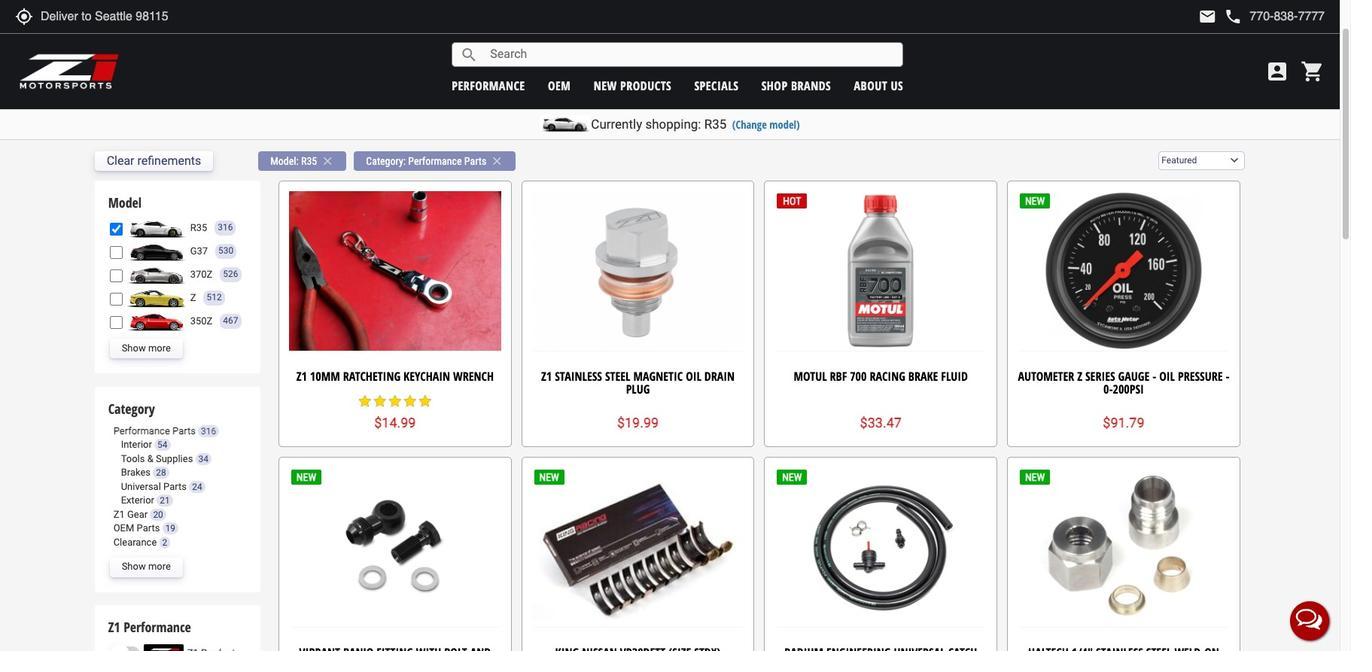 Task type: vqa. For each thing, say whether or not it's contained in the screenshot.
Z1 Off-Road at bottom left
no



Task type: locate. For each thing, give the bounding box(es) containing it.
1 close from the left
[[321, 154, 335, 168]]

0 vertical spatial new
[[95, 67, 114, 81]]

products up gtr
[[116, 67, 152, 81]]

oil
[[686, 368, 702, 384], [1160, 368, 1176, 384]]

z left the series
[[1078, 368, 1083, 384]]

316
[[218, 222, 233, 233], [201, 426, 216, 436]]

1 horizontal spatial oem
[[548, 77, 571, 94]]

performance inside category: performance parts close
[[408, 155, 462, 167]]

show more for category
[[122, 561, 171, 573]]

z left the 512
[[190, 292, 196, 303]]

r35 left (change
[[705, 117, 727, 132]]

autometer
[[1019, 368, 1075, 384]]

oem left 'new'
[[548, 77, 571, 94]]

r35 right model:
[[301, 155, 317, 167]]

2 new from the top
[[95, 100, 144, 137]]

more
[[148, 342, 171, 354], [148, 561, 171, 573]]

0 vertical spatial products
[[116, 67, 152, 81]]

star
[[358, 394, 373, 409], [373, 394, 388, 409], [388, 394, 403, 409], [403, 394, 418, 409], [418, 394, 433, 409]]

star star star star star $14.99
[[358, 394, 433, 431]]

show more down the clearance
[[122, 561, 171, 573]]

1 horizontal spatial products
[[260, 100, 352, 137]]

z1 for performance
[[108, 618, 120, 636]]

about us link
[[855, 77, 904, 94]]

gtr
[[150, 100, 190, 137]]

more down the '2'
[[148, 561, 171, 573]]

stainless
[[555, 368, 603, 384]]

350z
[[190, 315, 213, 327]]

currently shopping: r35 (change model)
[[591, 117, 800, 132]]

1 show from the top
[[122, 342, 146, 354]]

316 up 530
[[218, 222, 233, 233]]

shop brands link
[[762, 77, 832, 94]]

oil left pressure
[[1160, 368, 1176, 384]]

1 horizontal spatial close
[[491, 154, 504, 168]]

pressure
[[1179, 368, 1224, 384]]

universal
[[121, 481, 161, 492]]

5 star from the left
[[418, 394, 433, 409]]

3 star from the left
[[388, 394, 403, 409]]

interior
[[121, 439, 152, 450]]

1 vertical spatial new
[[95, 100, 144, 137]]

0 vertical spatial 316
[[218, 222, 233, 233]]

1 vertical spatial show more
[[122, 561, 171, 573]]

0 horizontal spatial -
[[1153, 368, 1157, 384]]

1 horizontal spatial r35
[[301, 155, 317, 167]]

z
[[190, 292, 196, 303], [1078, 368, 1083, 384]]

show
[[122, 342, 146, 354], [122, 561, 146, 573]]

show down nissan 350z z33 2003 2004 2005 2006 2007 2008 2009 vq35de 3.5l revup rev up vq35hr nismo z1 motorsports image
[[122, 342, 146, 354]]

oem
[[548, 77, 571, 94], [113, 523, 134, 534]]

2 vertical spatial r35
[[190, 222, 207, 233]]

performance for category:
[[408, 155, 462, 167]]

0 horizontal spatial oem
[[113, 523, 134, 534]]

z1 inside category performance parts 316 interior 54 tools & supplies 34 brakes 28 universal parts 24 exterior 21 z1 gear 20 oem parts 19 clearance 2
[[113, 509, 125, 520]]

700
[[850, 368, 867, 384]]

1 show more from the top
[[122, 342, 171, 354]]

- right gauge
[[1153, 368, 1157, 384]]

more down nissan 350z z33 2003 2004 2005 2006 2007 2008 2009 vq35de 3.5l revup rev up vq35hr nismo z1 motorsports image
[[148, 342, 171, 354]]

new
[[594, 77, 617, 94]]

clearance
[[113, 537, 157, 548]]

0-
[[1104, 381, 1114, 398]]

gauge
[[1119, 368, 1150, 384]]

infiniti g37 coupe sedan convertible v36 cv36 hv36 skyline 2008 2009 2010 2011 2012 2013 3.7l vq37vhr z1 motorsports image
[[126, 242, 187, 261]]

phone link
[[1225, 8, 1326, 26]]

1 oil from the left
[[686, 368, 702, 384]]

r35 inside model: r35 close
[[301, 155, 317, 167]]

2 more from the top
[[148, 561, 171, 573]]

magnetic
[[634, 368, 683, 384]]

z1 motorsports logo image
[[19, 53, 120, 90]]

parts
[[465, 155, 487, 167], [172, 425, 196, 436], [163, 481, 187, 492], [137, 523, 160, 534]]

performance link
[[452, 77, 525, 94]]

0 vertical spatial r35
[[705, 117, 727, 132]]

530
[[219, 246, 234, 256]]

512
[[207, 293, 222, 303]]

0 horizontal spatial z
[[190, 292, 196, 303]]

show more button for model
[[110, 339, 183, 358]]

z inside the "autometer z series gauge - oil pressure - 0-200psi"
[[1078, 368, 1083, 384]]

1 vertical spatial performance
[[113, 425, 170, 436]]

new
[[95, 67, 114, 81], [95, 100, 144, 137]]

oem up the clearance
[[113, 523, 134, 534]]

show more button for category
[[110, 558, 183, 577]]

1 new from the top
[[95, 67, 114, 81]]

show more button down nissan 350z z33 2003 2004 2005 2006 2007 2008 2009 vq35de 3.5l revup rev up vq35hr nismo z1 motorsports image
[[110, 339, 183, 358]]

(change model) link
[[733, 117, 800, 132]]

show more
[[122, 342, 171, 354], [122, 561, 171, 573]]

2 oil from the left
[[1160, 368, 1176, 384]]

z1 inside z1 stainless steel magnetic oil drain plug
[[542, 368, 552, 384]]

show more button down the clearance
[[110, 558, 183, 577]]

mail phone
[[1199, 8, 1243, 26]]

show down the clearance
[[122, 561, 146, 573]]

0 vertical spatial z
[[190, 292, 196, 303]]

Search search field
[[478, 43, 903, 66]]

1 more from the top
[[148, 342, 171, 354]]

clear refinements button
[[95, 151, 213, 171]]

1 vertical spatial z
[[1078, 368, 1083, 384]]

account_box link
[[1262, 60, 1294, 84]]

1 vertical spatial more
[[148, 561, 171, 573]]

parts inside category: performance parts close
[[465, 155, 487, 167]]

0 horizontal spatial oil
[[686, 368, 702, 384]]

10mm
[[310, 368, 340, 384]]

products up model: r35 close
[[260, 100, 352, 137]]

1 horizontal spatial oil
[[1160, 368, 1176, 384]]

show for category
[[122, 561, 146, 573]]

z1 performance
[[108, 618, 191, 636]]

$33.47
[[861, 415, 902, 431]]

z1
[[296, 368, 307, 384], [542, 368, 552, 384], [113, 509, 125, 520], [108, 618, 120, 636]]

phone
[[1225, 8, 1243, 26]]

0 horizontal spatial close
[[321, 154, 335, 168]]

my_location
[[15, 8, 33, 26]]

r35 up g37
[[190, 222, 207, 233]]

model: r35 close
[[271, 154, 335, 168]]

316 up 34
[[201, 426, 216, 436]]

exterior
[[121, 495, 154, 506]]

1 horizontal spatial -
[[1227, 368, 1230, 384]]

shopping_cart
[[1301, 60, 1326, 84]]

oil left the drain at right
[[686, 368, 702, 384]]

ratcheting
[[343, 368, 401, 384]]

1 vertical spatial 316
[[201, 426, 216, 436]]

1 show more button from the top
[[110, 339, 183, 358]]

0 horizontal spatial products
[[116, 67, 152, 81]]

new products
[[95, 67, 152, 81]]

0 horizontal spatial r35
[[190, 222, 207, 233]]

oil inside the "autometer z series gauge - oil pressure - 0-200psi"
[[1160, 368, 1176, 384]]

1 star from the left
[[358, 394, 373, 409]]

- right pressure
[[1227, 368, 1230, 384]]

0 vertical spatial oem
[[548, 77, 571, 94]]

2023 nissan z image
[[126, 288, 187, 308]]

1 vertical spatial r35
[[301, 155, 317, 167]]

clear refinements
[[107, 154, 201, 168]]

2 show from the top
[[122, 561, 146, 573]]

None checkbox
[[110, 223, 122, 236], [110, 270, 122, 283], [110, 293, 122, 306], [110, 223, 122, 236], [110, 270, 122, 283], [110, 293, 122, 306]]

about
[[855, 77, 888, 94]]

0 vertical spatial performance
[[408, 155, 462, 167]]

0 vertical spatial show
[[122, 342, 146, 354]]

r35
[[705, 117, 727, 132], [301, 155, 317, 167], [190, 222, 207, 233]]

motul
[[794, 368, 827, 384]]

0 horizontal spatial 316
[[201, 426, 216, 436]]

performance inside category performance parts 316 interior 54 tools & supplies 34 brakes 28 universal parts 24 exterior 21 z1 gear 20 oem parts 19 clearance 2
[[113, 425, 170, 436]]

more for model
[[148, 342, 171, 354]]

2 show more button from the top
[[110, 558, 183, 577]]

brands
[[792, 77, 832, 94]]

new products
[[594, 77, 672, 94]]

-
[[1153, 368, 1157, 384], [1227, 368, 1230, 384]]

keychain
[[404, 368, 450, 384]]

0 vertical spatial show more button
[[110, 339, 183, 358]]

2 show more from the top
[[122, 561, 171, 573]]

1 vertical spatial show more button
[[110, 558, 183, 577]]

supplies
[[156, 453, 193, 464]]

1 vertical spatial show
[[122, 561, 146, 573]]

z1 stainless steel magnetic oil drain plug
[[542, 368, 735, 398]]

467
[[223, 316, 238, 326]]

close
[[321, 154, 335, 168], [491, 154, 504, 168]]

motul rbf 700 racing brake fluid
[[794, 368, 969, 384]]

1 - from the left
[[1153, 368, 1157, 384]]

show more button
[[110, 339, 183, 358], [110, 558, 183, 577]]

shop brands
[[762, 77, 832, 94]]

show more down nissan 350z z33 2003 2004 2005 2006 2007 2008 2009 vq35de 3.5l revup rev up vq35hr nismo z1 motorsports image
[[122, 342, 171, 354]]

None checkbox
[[110, 247, 122, 259], [110, 317, 122, 329], [110, 247, 122, 259], [110, 317, 122, 329]]

new products link
[[95, 67, 152, 81]]

0 vertical spatial show more
[[122, 342, 171, 354]]

1 horizontal spatial z
[[1078, 368, 1083, 384]]

0 vertical spatial more
[[148, 342, 171, 354]]

1 vertical spatial oem
[[113, 523, 134, 534]]

brakes
[[121, 467, 151, 478]]



Task type: describe. For each thing, give the bounding box(es) containing it.
mail
[[1199, 8, 1217, 26]]

racing
[[870, 368, 906, 384]]

gear
[[127, 509, 148, 520]]

2
[[162, 538, 167, 548]]

oil inside z1 stainless steel magnetic oil drain plug
[[686, 368, 702, 384]]

new gtr (r35) products
[[95, 100, 352, 137]]

about us
[[855, 77, 904, 94]]

shopping:
[[646, 117, 702, 132]]

products
[[621, 77, 672, 94]]

clear
[[107, 154, 134, 168]]

nissan 350z z33 2003 2004 2005 2006 2007 2008 2009 vq35de 3.5l revup rev up vq35hr nismo z1 motorsports image
[[126, 312, 187, 331]]

$91.79
[[1104, 415, 1145, 431]]

2 star from the left
[[373, 394, 388, 409]]

category performance parts 316 interior 54 tools & supplies 34 brakes 28 universal parts 24 exterior 21 z1 gear 20 oem parts 19 clearance 2
[[108, 400, 216, 548]]

rbf
[[830, 368, 848, 384]]

us
[[891, 77, 904, 94]]

performance
[[452, 77, 525, 94]]

1 vertical spatial products
[[260, 100, 352, 137]]

$14.99
[[374, 415, 416, 431]]

series
[[1086, 368, 1116, 384]]

oem link
[[548, 77, 571, 94]]

mail link
[[1199, 8, 1217, 26]]

performance for category
[[113, 425, 170, 436]]

nissan r35 gtr gt-r awd twin turbo 2009 2010 2011 2012 2013 2014 2015 2016 2017 2018 2019 2020 vr38dett z1 motorsports image
[[126, 218, 187, 238]]

refinements
[[137, 154, 201, 168]]

more for category
[[148, 561, 171, 573]]

19
[[165, 524, 176, 534]]

category
[[108, 400, 155, 418]]

316 inside category performance parts 316 interior 54 tools & supplies 34 brakes 28 universal parts 24 exterior 21 z1 gear 20 oem parts 19 clearance 2
[[201, 426, 216, 436]]

model:
[[271, 155, 299, 167]]

z1 10mm ratcheting keychain wrench
[[296, 368, 494, 384]]

28
[[156, 468, 166, 478]]

shop
[[762, 77, 788, 94]]

2 - from the left
[[1227, 368, 1230, 384]]

specials link
[[695, 77, 739, 94]]

steel
[[605, 368, 631, 384]]

370z
[[190, 269, 213, 280]]

fluid
[[942, 368, 969, 384]]

1 horizontal spatial 316
[[218, 222, 233, 233]]

nissan 370z z34 2009 2010 2011 2012 2013 2014 2015 2016 2017 2018 2019 3.7l vq37vhr vhr nismo z1 motorsports image
[[126, 265, 187, 285]]

(change
[[733, 117, 767, 132]]

show more for model
[[122, 342, 171, 354]]

new products link
[[594, 77, 672, 94]]

2 vertical spatial performance
[[124, 618, 191, 636]]

new for new products
[[95, 67, 114, 81]]

plug
[[626, 381, 650, 398]]

oem inside category performance parts 316 interior 54 tools & supplies 34 brakes 28 universal parts 24 exterior 21 z1 gear 20 oem parts 19 clearance 2
[[113, 523, 134, 534]]

brake
[[909, 368, 939, 384]]

model)
[[770, 117, 800, 132]]

54
[[157, 440, 168, 450]]

g37
[[190, 245, 208, 257]]

34
[[199, 454, 209, 464]]

21
[[160, 496, 170, 506]]

drain
[[705, 368, 735, 384]]

category:
[[366, 155, 406, 167]]

z1 for 10mm
[[296, 368, 307, 384]]

tools
[[121, 453, 145, 464]]

z1 for stainless
[[542, 368, 552, 384]]

shopping_cart link
[[1298, 60, 1326, 84]]

(r35)
[[197, 100, 253, 137]]

200psi
[[1114, 381, 1145, 398]]

search
[[460, 46, 478, 64]]

model
[[108, 194, 142, 212]]

4 star from the left
[[403, 394, 418, 409]]

2 horizontal spatial r35
[[705, 117, 727, 132]]

specials
[[695, 77, 739, 94]]

new for new gtr (r35) products
[[95, 100, 144, 137]]

$19.99
[[618, 415, 659, 431]]

autometer z series gauge - oil pressure - 0-200psi
[[1019, 368, 1230, 398]]

category: performance parts close
[[366, 154, 504, 168]]

wrench
[[453, 368, 494, 384]]

currently
[[591, 117, 643, 132]]

24
[[192, 482, 202, 492]]

20
[[153, 510, 163, 520]]

526
[[223, 269, 238, 280]]

2 close from the left
[[491, 154, 504, 168]]

show for model
[[122, 342, 146, 354]]



